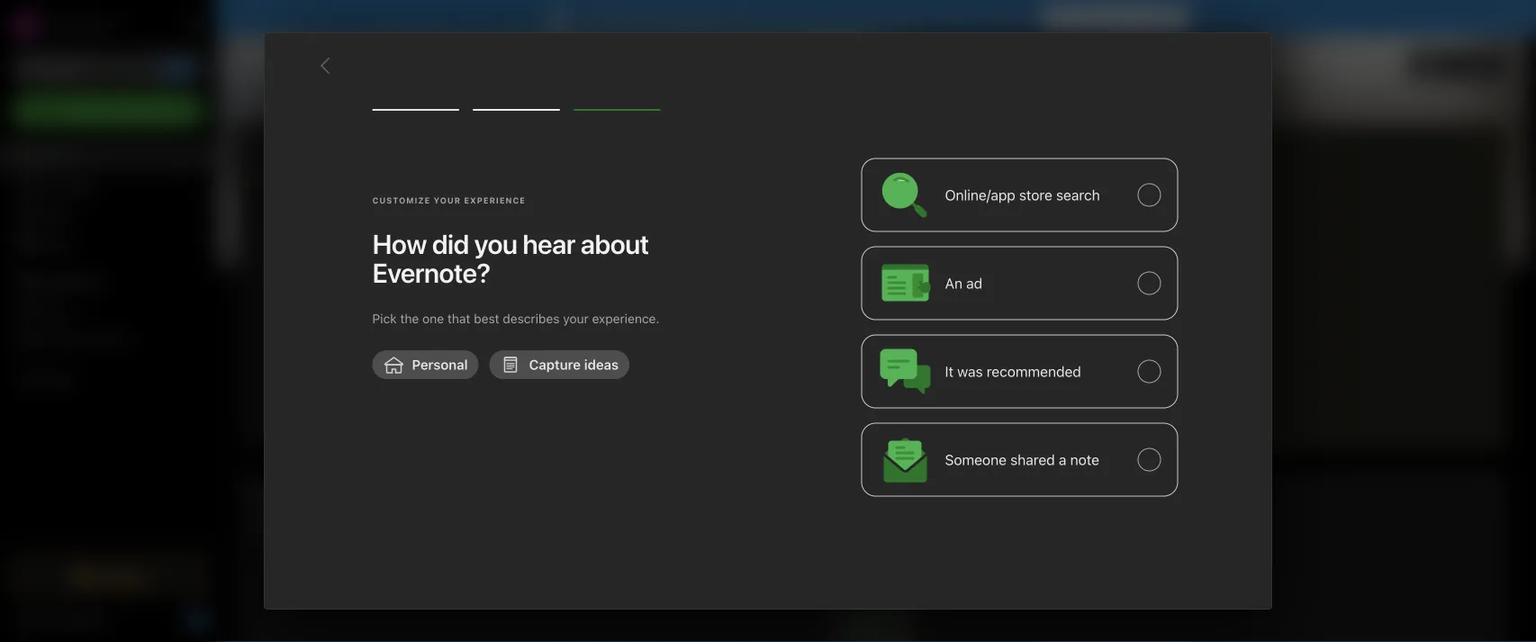 Task type: vqa. For each thing, say whether or not it's contained in the screenshot.
the ...
no



Task type: describe. For each thing, give the bounding box(es) containing it.
scratch
[[1115, 143, 1174, 158]]

devices.
[[890, 10, 938, 25]]

note inside button
[[354, 333, 382, 350]]

new
[[325, 333, 351, 350]]

free
[[1090, 10, 1115, 25]]

someone shared a note button
[[862, 423, 1179, 497]]

it was recommended
[[946, 363, 1082, 380]]

notes link
[[0, 199, 215, 228]]

that
[[448, 311, 471, 326]]

tasks
[[40, 235, 72, 250]]

it
[[946, 363, 954, 380]]

with
[[84, 332, 109, 347]]

home
[[40, 148, 74, 163]]

an
[[946, 275, 963, 292]]

good
[[239, 54, 282, 75]]

captured
[[320, 488, 388, 503]]

how
[[373, 228, 427, 260]]

search
[[1057, 186, 1101, 203]]

clips
[[283, 515, 312, 530]]

your
[[434, 196, 461, 205]]

customize
[[1442, 57, 1501, 71]]

scratch pad button
[[1111, 140, 1202, 161]]

describes
[[503, 311, 560, 326]]

online/app store search
[[946, 186, 1101, 203]]

for for free:
[[714, 10, 731, 25]]

tree containing home
[[0, 141, 216, 543]]

an ad
[[946, 275, 983, 292]]

good morning, john!
[[239, 54, 404, 75]]

all
[[844, 10, 857, 25]]

shared with me
[[40, 332, 130, 347]]

home link
[[0, 141, 216, 170]]

evernote?
[[373, 257, 491, 289]]

web clips
[[253, 515, 312, 530]]

2023
[[1355, 59, 1381, 71]]

about
[[581, 228, 649, 260]]

17,
[[1338, 59, 1352, 71]]

online/app
[[946, 186, 1016, 203]]

recently
[[253, 488, 317, 503]]

best
[[474, 311, 500, 326]]

upgrade button
[[11, 559, 205, 596]]

one
[[423, 311, 444, 326]]

someone shared a note
[[946, 451, 1100, 468]]

recently captured button
[[250, 485, 388, 506]]

0 horizontal spatial your
[[563, 311, 589, 326]]

recent tab
[[253, 169, 294, 187]]

try
[[580, 10, 599, 25]]

customize your experience
[[373, 196, 526, 205]]

online/app store search button
[[862, 158, 1179, 232]]

shared
[[1011, 451, 1056, 468]]

get started
[[41, 613, 108, 628]]

recent
[[253, 169, 294, 184]]

0
[[195, 615, 201, 627]]

sync
[[770, 10, 799, 25]]

recommended
[[987, 363, 1082, 380]]

experience
[[464, 196, 526, 205]]

the
[[400, 311, 419, 326]]

capture ideas
[[529, 357, 619, 373]]

settings image
[[184, 14, 205, 36]]

pad
[[1177, 143, 1202, 158]]

started
[[65, 613, 108, 628]]

me
[[112, 332, 130, 347]]

notebooks link
[[0, 268, 215, 296]]

create new note button
[[254, 204, 409, 436]]

tasks button
[[0, 228, 215, 257]]

evernote
[[603, 10, 656, 25]]

ideas
[[585, 357, 619, 373]]

a
[[1059, 451, 1067, 468]]

you
[[474, 228, 518, 260]]

someone
[[946, 451, 1007, 468]]

it was recommended button
[[862, 335, 1179, 408]]



Task type: locate. For each thing, give the bounding box(es) containing it.
for inside button
[[1118, 10, 1135, 25]]

note inside button
[[1071, 451, 1100, 468]]

friday,
[[1233, 59, 1273, 71]]

1 vertical spatial notes
[[40, 206, 74, 221]]

0 horizontal spatial note
[[354, 333, 382, 350]]

notes inside notes link
[[40, 206, 74, 221]]

notes inside notes 'button'
[[253, 142, 295, 157]]

it
[[1079, 10, 1087, 25]]

Start writing… text field
[[1115, 170, 1506, 433]]

store
[[1020, 186, 1053, 203]]

create
[[281, 333, 322, 350]]

0 vertical spatial your
[[861, 10, 886, 25]]

0 horizontal spatial personal
[[412, 357, 468, 373]]

an ad button
[[862, 246, 1179, 320]]

get for get started
[[41, 613, 61, 628]]

recently captured
[[253, 488, 388, 503]]

0 vertical spatial get
[[1054, 10, 1076, 25]]

across
[[803, 10, 841, 25]]

personal right evernote
[[659, 10, 711, 25]]

1 horizontal spatial notes
[[253, 142, 295, 157]]

note down pick
[[354, 333, 382, 350]]

hear
[[523, 228, 576, 260]]

1 vertical spatial personal
[[412, 357, 468, 373]]

how did you hear about evernote?
[[373, 228, 649, 289]]

1 horizontal spatial note
[[1071, 451, 1100, 468]]

friday, november 17, 2023
[[1233, 59, 1381, 71]]

experience.
[[592, 311, 660, 326]]

1 horizontal spatial personal
[[659, 10, 711, 25]]

1 vertical spatial get
[[41, 613, 61, 628]]

pick the one that best describes your experience.
[[373, 311, 660, 326]]

0 horizontal spatial notes
[[40, 206, 74, 221]]

shared
[[40, 332, 81, 347]]

personal
[[659, 10, 711, 25], [412, 357, 468, 373]]

for left the free:
[[714, 10, 731, 25]]

pick
[[373, 311, 397, 326]]

new button
[[11, 95, 205, 127]]

1 vertical spatial note
[[1071, 451, 1100, 468]]

shortcuts
[[41, 177, 97, 192]]

get it free for 7 days button
[[1043, 6, 1188, 30]]

customize button
[[1410, 50, 1508, 79]]

0 vertical spatial notes
[[253, 142, 295, 157]]

your
[[861, 10, 886, 25], [563, 311, 589, 326]]

tags
[[41, 303, 68, 318]]

trash
[[40, 372, 72, 387]]

customize
[[373, 196, 431, 205]]

personal down one
[[412, 357, 468, 373]]

notes
[[253, 142, 295, 157], [40, 206, 74, 221]]

1 vertical spatial your
[[563, 311, 589, 326]]

expand notebooks image
[[5, 275, 19, 289]]

get it free for 7 days
[[1054, 10, 1178, 25]]

was
[[958, 363, 983, 380]]

your right 'describes'
[[563, 311, 589, 326]]

upgrade
[[93, 570, 147, 585]]

get
[[1054, 10, 1076, 25], [41, 613, 61, 628]]

0 horizontal spatial get
[[41, 613, 61, 628]]

1 horizontal spatial for
[[1118, 10, 1135, 25]]

shared with me link
[[0, 325, 215, 354]]

new
[[40, 103, 66, 118]]

Search text field
[[23, 52, 193, 85]]

get for get it free for 7 days
[[1054, 10, 1076, 25]]

days
[[1149, 10, 1178, 25]]

your right all
[[861, 10, 886, 25]]

web clips tab
[[253, 515, 312, 533]]

capture
[[529, 357, 581, 373]]

1 horizontal spatial get
[[1054, 10, 1076, 25]]

web
[[253, 515, 279, 530]]

november
[[1276, 59, 1335, 71]]

ad
[[967, 275, 983, 292]]

1 horizontal spatial your
[[861, 10, 886, 25]]

create new note
[[281, 333, 382, 350]]

did
[[432, 228, 469, 260]]

free:
[[734, 10, 764, 25]]

for left 7
[[1118, 10, 1135, 25]]

note right a
[[1071, 451, 1100, 468]]

trash link
[[0, 365, 215, 394]]

get left the it
[[1054, 10, 1076, 25]]

get inside button
[[1054, 10, 1076, 25]]

0 vertical spatial note
[[354, 333, 382, 350]]

notes up recent
[[253, 142, 295, 157]]

0 vertical spatial personal
[[659, 10, 711, 25]]

tags button
[[0, 296, 215, 325]]

for
[[714, 10, 731, 25], [1118, 10, 1135, 25]]

1 for from the left
[[714, 10, 731, 25]]

tree
[[0, 141, 216, 543]]

notebooks
[[41, 274, 104, 289]]

notes up the tasks
[[40, 206, 74, 221]]

morning,
[[286, 54, 356, 75]]

cancel
[[942, 10, 982, 25]]

notes button
[[250, 139, 317, 160]]

shortcuts button
[[0, 170, 215, 199]]

0 horizontal spatial for
[[714, 10, 731, 25]]

try evernote personal for free: sync across all your devices. cancel anytime.
[[580, 10, 1034, 25]]

john!
[[360, 54, 404, 75]]

scratch pad
[[1115, 143, 1202, 158]]

2 for from the left
[[1118, 10, 1135, 25]]

get left started
[[41, 613, 61, 628]]

for for 7
[[1118, 10, 1135, 25]]

None search field
[[23, 52, 193, 85]]

7
[[1138, 10, 1146, 25]]



